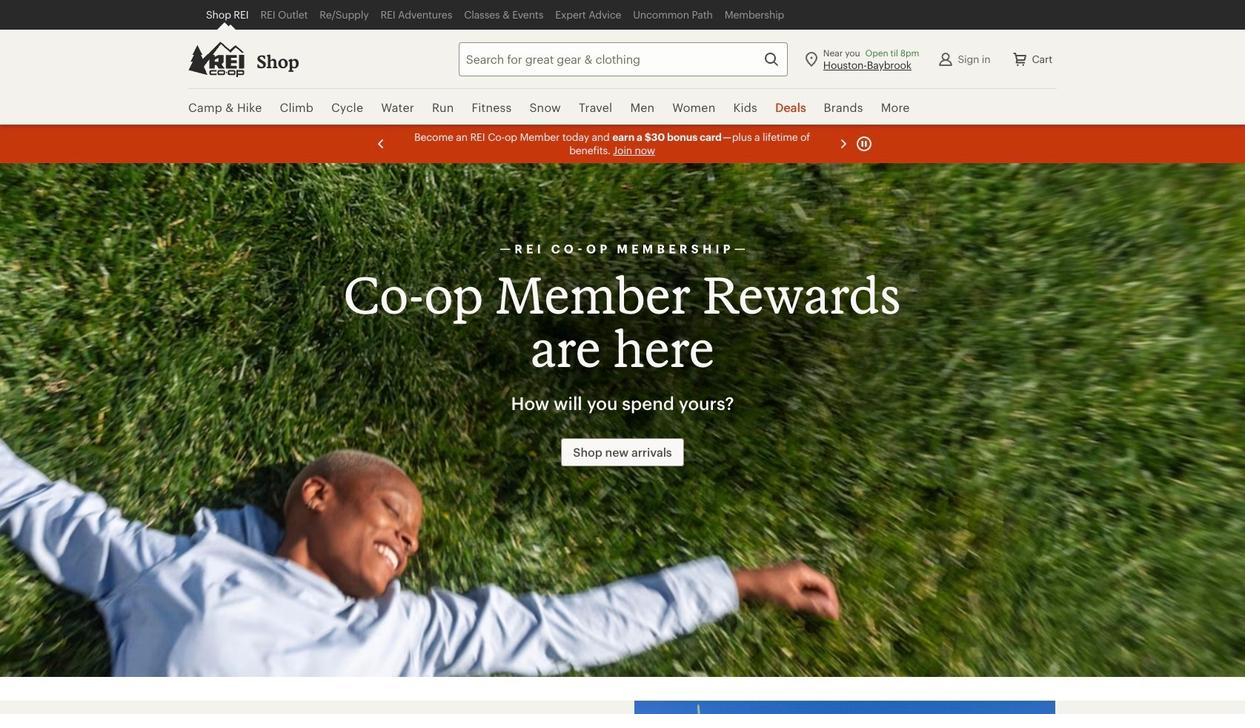 Task type: describe. For each thing, give the bounding box(es) containing it.
shopping cart is empty image
[[1012, 50, 1030, 68]]

promotional messages marquee
[[0, 125, 1246, 163]]

take a hike! image
[[598, 704, 714, 714]]



Task type: locate. For each thing, give the bounding box(es) containing it.
search image
[[763, 50, 781, 68]]

previous message image
[[372, 135, 390, 153]]

None search field
[[432, 42, 788, 76]]

None field
[[459, 42, 788, 76]]

next message image
[[835, 135, 853, 153]]

pause banner message scrolling image
[[856, 135, 874, 153]]

Search for great gear & clothing text field
[[459, 42, 788, 76]]

a smiling person lying on grass. this looks like a good day. image
[[0, 163, 1246, 677]]

banner
[[0, 0, 1246, 126]]

rei co-op, go to rei.com home page image
[[188, 41, 245, 77]]

two people walk through a field of flowers image
[[635, 701, 1056, 714]]

r e i co-op membership image
[[499, 244, 747, 254]]



Task type: vqa. For each thing, say whether or not it's contained in the screenshot.
field
yes



